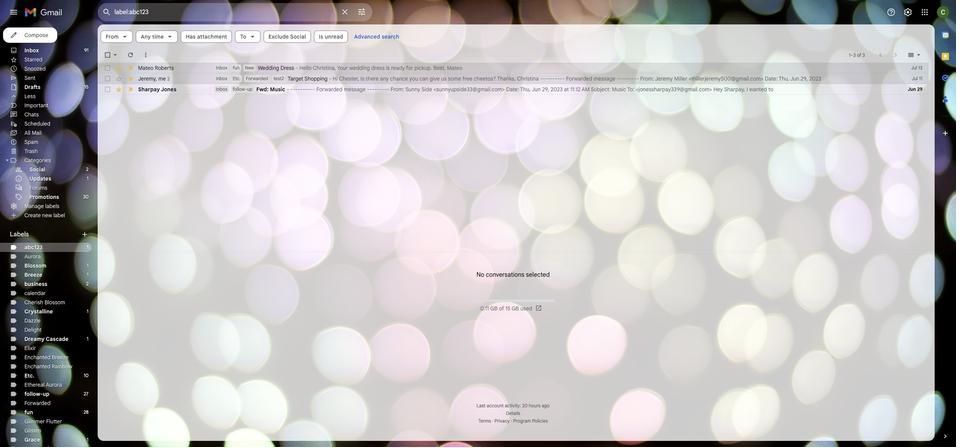 Task type: vqa. For each thing, say whether or not it's contained in the screenshot.
attachment
yes



Task type: locate. For each thing, give the bounding box(es) containing it.
up down 'ethereal aurora' link
[[43, 391, 49, 397]]

follow-up up forwarded link
[[24, 391, 49, 397]]

jul
[[912, 65, 918, 71], [913, 76, 919, 81]]

3 row from the top
[[98, 84, 929, 95]]

updates link
[[29, 175, 51, 182]]

0 horizontal spatial 3
[[854, 52, 856, 58]]

0 vertical spatial 15
[[84, 84, 89, 90]]

1 horizontal spatial jun
[[791, 75, 800, 82]]

categories
[[24, 157, 51, 164]]

for
[[406, 65, 413, 71]]

jeremy up <jonessharpay339@gmail.com>
[[656, 75, 673, 82]]

1 – 3 of 3
[[850, 52, 866, 58]]

row
[[98, 63, 929, 73], [98, 73, 929, 84], [98, 84, 929, 95]]

mateo down more icon
[[138, 65, 154, 71]]

row containing mateo roberts
[[98, 63, 929, 73]]

glimmer flutter
[[24, 418, 62, 425]]

follow- inside "no conversations selected" main content
[[233, 86, 247, 92]]

music down test2
[[270, 86, 285, 93]]

None search field
[[98, 3, 373, 21]]

tab list
[[935, 24, 957, 420]]

blossom
[[24, 262, 46, 269], [45, 299, 65, 306]]

0 vertical spatial fun
[[233, 65, 240, 71]]

blossom up crystalline at left
[[45, 299, 65, 306]]

ago
[[542, 403, 550, 409]]

1 horizontal spatial follow-up
[[233, 86, 253, 92]]

blossom up breeze link
[[24, 262, 46, 269]]

1 horizontal spatial from:
[[641, 75, 655, 82]]

1 horizontal spatial follow-
[[233, 86, 247, 92]]

your
[[337, 65, 348, 71]]

aurora down abc123 link in the bottom of the page
[[24, 253, 41, 260]]

1 horizontal spatial 15
[[506, 305, 511, 312]]

target shopping - hi chester, is there any chance you can give us some free cheetos? thanks, christina ---------- forwarded message --------- from: jeremy miller <millerjeremy500@gmail.com> date: thu, jun 29, 2023
[[288, 75, 822, 82]]

is
[[386, 65, 390, 71]]

business link
[[24, 281, 47, 288]]

2 vertical spatial 2
[[86, 281, 89, 287]]

of right 0.11
[[499, 305, 504, 312]]

0 horizontal spatial ·
[[493, 418, 494, 424]]

row containing sharpay jones
[[98, 84, 929, 95]]

give
[[430, 75, 440, 82]]

1 3 from the left
[[854, 52, 856, 58]]

labels
[[10, 231, 29, 238]]

all
[[24, 129, 30, 136]]

of
[[858, 52, 862, 58], [499, 305, 504, 312]]

enchanted down elixir
[[24, 354, 50, 361]]

aurora down enchanted rainbow link
[[46, 381, 62, 388]]

0 vertical spatial follow-up
[[233, 86, 253, 92]]

christina,
[[313, 65, 336, 71]]

breeze down blossom link
[[24, 271, 42, 278]]

dress
[[281, 65, 294, 71]]

forwarded up 11:12
[[567, 75, 593, 82]]

1 vertical spatial follow-up
[[24, 391, 49, 397]]

labels heading
[[10, 231, 81, 238]]

elixir link
[[24, 345, 36, 352]]

gmail image
[[24, 5, 66, 20]]

cherish blossom
[[24, 299, 65, 306]]

1 horizontal spatial 2023
[[810, 75, 822, 82]]

music left to: at right top
[[612, 86, 627, 93]]

follow-up inside row
[[233, 86, 253, 92]]

3
[[854, 52, 856, 58], [863, 52, 866, 58]]

1 vertical spatial 2023
[[551, 86, 563, 93]]

details link
[[507, 410, 521, 416]]

is
[[319, 33, 324, 40], [361, 75, 365, 82]]

follow-up left the fwd:
[[233, 86, 253, 92]]

support image
[[887, 8, 897, 17]]

of right –
[[858, 52, 862, 58]]

rainbow
[[52, 363, 72, 370]]

search
[[382, 33, 400, 40]]

0 horizontal spatial thu,
[[521, 86, 531, 93]]

more image
[[142, 51, 150, 59]]

1 horizontal spatial aurora
[[46, 381, 62, 388]]

fun
[[233, 65, 240, 71], [24, 409, 33, 416]]

can
[[420, 75, 429, 82]]

0 vertical spatial jul
[[912, 65, 918, 71]]

glisten
[[24, 427, 41, 434]]

1 vertical spatial blossom
[[45, 299, 65, 306]]

breeze
[[24, 271, 42, 278], [52, 354, 69, 361]]

is left unread
[[319, 33, 324, 40]]

cherish blossom link
[[24, 299, 65, 306]]

0 vertical spatial etc.
[[233, 76, 241, 81]]

0 vertical spatial enchanted
[[24, 354, 50, 361]]

0 horizontal spatial follow-up
[[24, 391, 49, 397]]

1 for abc123
[[87, 244, 89, 250]]

2 enchanted from the top
[[24, 363, 50, 370]]

thu,
[[779, 75, 790, 82], [521, 86, 531, 93]]

1 horizontal spatial date:
[[765, 75, 778, 82]]

0 horizontal spatial social
[[29, 166, 45, 173]]

0 horizontal spatial message
[[344, 86, 366, 93]]

free
[[463, 75, 473, 82]]

settings image
[[904, 8, 913, 17]]

fun left "new"
[[233, 65, 240, 71]]

<millerjeremy500@gmail.com>
[[689, 75, 764, 82]]

0 horizontal spatial date:
[[507, 86, 519, 93]]

0 vertical spatial date:
[[765, 75, 778, 82]]

0 vertical spatial thu,
[[779, 75, 790, 82]]

0 horizontal spatial gb
[[491, 305, 498, 312]]

,
[[156, 75, 157, 82]]

1 horizontal spatial up
[[247, 86, 253, 92]]

1 vertical spatial jul
[[913, 76, 919, 81]]

1 row from the top
[[98, 63, 929, 73]]

social inside button
[[290, 33, 306, 40]]

terms
[[479, 418, 491, 424]]

1 enchanted from the top
[[24, 354, 50, 361]]

follow-
[[233, 86, 247, 92], [24, 391, 43, 397]]

any time
[[141, 33, 164, 40]]

fun link
[[24, 409, 33, 416]]

1 vertical spatial fun
[[24, 409, 33, 416]]

no conversations selected main content
[[98, 24, 935, 441]]

program
[[514, 418, 531, 424]]

0 horizontal spatial 29,
[[542, 86, 550, 93]]

1 horizontal spatial message
[[594, 75, 616, 82]]

follow- down ethereal
[[24, 391, 43, 397]]

jul 11
[[913, 76, 923, 81]]

follow-up inside labels navigation
[[24, 391, 49, 397]]

starred
[[24, 56, 42, 63]]

gb left used
[[512, 305, 519, 312]]

grace link
[[24, 436, 40, 443]]

from:
[[641, 75, 655, 82], [391, 86, 405, 93]]

2 row from the top
[[98, 73, 929, 84]]

date: up "to"
[[765, 75, 778, 82]]

-
[[296, 65, 298, 71], [329, 75, 332, 82], [541, 75, 543, 82], [543, 75, 546, 82], [546, 75, 548, 82], [548, 75, 550, 82], [550, 75, 553, 82], [553, 75, 555, 82], [555, 75, 558, 82], [558, 75, 560, 82], [560, 75, 563, 82], [563, 75, 565, 82], [617, 75, 620, 82], [620, 75, 622, 82], [622, 75, 625, 82], [625, 75, 627, 82], [627, 75, 630, 82], [630, 75, 632, 82], [632, 75, 635, 82], [635, 75, 637, 82], [637, 75, 639, 82], [287, 86, 289, 93], [291, 86, 293, 93], [293, 86, 296, 93], [296, 86, 298, 93], [298, 86, 301, 93], [300, 86, 303, 93], [303, 86, 305, 93], [305, 86, 308, 93], [308, 86, 310, 93], [310, 86, 313, 93], [313, 86, 315, 93], [367, 86, 370, 93], [370, 86, 372, 93], [372, 86, 375, 93], [375, 86, 377, 93], [377, 86, 380, 93], [380, 86, 382, 93], [382, 86, 385, 93], [385, 86, 387, 93], [387, 86, 390, 93]]

breeze link
[[24, 271, 42, 278]]

target
[[288, 75, 304, 82]]

1 vertical spatial 29,
[[542, 86, 550, 93]]

sent link
[[24, 74, 35, 81]]

1 horizontal spatial jeremy
[[656, 75, 673, 82]]

jun 29
[[909, 86, 923, 92]]

1 for breeze
[[87, 272, 89, 278]]

last
[[477, 403, 486, 409]]

11:12
[[571, 86, 581, 93]]

1 horizontal spatial of
[[858, 52, 862, 58]]

row down thanks,
[[98, 84, 929, 95]]

follow- left the fwd:
[[233, 86, 247, 92]]

jeremy up sharpay
[[138, 75, 156, 82]]

·
[[493, 418, 494, 424], [511, 418, 512, 424]]

0 horizontal spatial follow-
[[24, 391, 43, 397]]

0 horizontal spatial is
[[319, 33, 324, 40]]

1 horizontal spatial gb
[[512, 305, 519, 312]]

1 vertical spatial enchanted
[[24, 363, 50, 370]]

1 horizontal spatial etc.
[[233, 76, 241, 81]]

i
[[747, 86, 749, 93]]

0 horizontal spatial up
[[43, 391, 49, 397]]

us
[[441, 75, 447, 82]]

exclude social button
[[264, 31, 311, 43]]

trash
[[24, 148, 38, 155]]

0 horizontal spatial fun
[[24, 409, 33, 416]]

1 horizontal spatial breeze
[[52, 354, 69, 361]]

1 for updates
[[87, 176, 89, 181]]

1 horizontal spatial music
[[612, 86, 627, 93]]

jul left 11
[[913, 76, 919, 81]]

0 horizontal spatial music
[[270, 86, 285, 93]]

etc. link
[[24, 372, 34, 379]]

1 horizontal spatial social
[[290, 33, 306, 40]]

1 vertical spatial thu,
[[521, 86, 531, 93]]

2
[[167, 76, 170, 82], [86, 166, 89, 172], [86, 281, 89, 287]]

social
[[290, 33, 306, 40], [29, 166, 45, 173]]

breeze up rainbow
[[52, 354, 69, 361]]

Search mail text field
[[115, 8, 336, 16]]

search mail image
[[100, 5, 114, 19]]

advanced search
[[354, 33, 400, 40]]

0 horizontal spatial breeze
[[24, 271, 42, 278]]

follow link to manage storage image
[[536, 305, 543, 312]]

0 vertical spatial 29,
[[801, 75, 808, 82]]

calendar link
[[24, 290, 46, 297]]

labels navigation
[[0, 24, 98, 447]]

aurora
[[24, 253, 41, 260], [46, 381, 62, 388]]

1 horizontal spatial 3
[[863, 52, 866, 58]]

0 vertical spatial is
[[319, 33, 324, 40]]

1 vertical spatial breeze
[[52, 354, 69, 361]]

hello
[[300, 65, 312, 71]]

15 down 91 at the top of page
[[84, 84, 89, 90]]

1 vertical spatial follow-
[[24, 391, 43, 397]]

27
[[84, 391, 89, 397]]

1 vertical spatial of
[[499, 305, 504, 312]]

1 horizontal spatial mateo
[[447, 65, 463, 71]]

· right terms link
[[493, 418, 494, 424]]

0 vertical spatial message
[[594, 75, 616, 82]]

10
[[84, 373, 89, 378]]

dreamy
[[24, 336, 45, 342]]

inbox for wedding dress - hello christina, your wedding dress is ready for pickup. best, mateo
[[216, 65, 228, 71]]

forwarded down follow-up link
[[24, 400, 51, 407]]

jul for hello christina, your wedding dress is ready for pickup. best, mateo
[[912, 65, 918, 71]]

is unread
[[319, 33, 343, 40]]

ethereal aurora link
[[24, 381, 62, 388]]

0 vertical spatial follow-
[[233, 86, 247, 92]]

1 for crystalline
[[87, 309, 89, 314]]

categories link
[[24, 157, 51, 164]]

inbox inside labels navigation
[[24, 47, 39, 54]]

up inside row
[[247, 86, 253, 92]]

1 vertical spatial social
[[29, 166, 45, 173]]

1 horizontal spatial fun
[[233, 65, 240, 71]]

jul left 13
[[912, 65, 918, 71]]

jun
[[791, 75, 800, 82], [532, 86, 541, 93], [909, 86, 917, 92]]

1 vertical spatial 2
[[86, 166, 89, 172]]

0 horizontal spatial 2023
[[551, 86, 563, 93]]

social right exclude
[[290, 33, 306, 40]]

0 vertical spatial social
[[290, 33, 306, 40]]

cherish
[[24, 299, 43, 306]]

date: down thanks,
[[507, 86, 519, 93]]

chats
[[24, 111, 39, 118]]

15 left used
[[506, 305, 511, 312]]

0 horizontal spatial etc.
[[24, 372, 34, 379]]

etc.
[[233, 76, 241, 81], [24, 372, 34, 379]]

shopping
[[305, 75, 328, 82]]

0 horizontal spatial aurora
[[24, 253, 41, 260]]

0 horizontal spatial mateo
[[138, 65, 154, 71]]

1 vertical spatial up
[[43, 391, 49, 397]]

enchanted breeze
[[24, 354, 69, 361]]

1 horizontal spatial ·
[[511, 418, 512, 424]]

enchanted up etc. link on the bottom of page
[[24, 363, 50, 370]]

is left there at the left
[[361, 75, 365, 82]]

roberts
[[155, 65, 174, 71]]

0.11
[[481, 305, 489, 312]]

0 vertical spatial up
[[247, 86, 253, 92]]

gb right 0.11
[[491, 305, 498, 312]]

0 horizontal spatial from:
[[391, 86, 405, 93]]

toggle split pane mode image
[[908, 51, 916, 59]]

forums link
[[29, 184, 47, 191]]

message down the chester,
[[344, 86, 366, 93]]

None checkbox
[[104, 51, 111, 59], [104, 86, 111, 93], [104, 51, 111, 59], [104, 86, 111, 93]]

privacy
[[495, 418, 510, 424]]

1 vertical spatial etc.
[[24, 372, 34, 379]]

None checkbox
[[104, 64, 111, 72], [104, 75, 111, 82], [104, 64, 111, 72], [104, 75, 111, 82]]

0 vertical spatial 2
[[167, 76, 170, 82]]

1 gb from the left
[[491, 305, 498, 312]]

· down details
[[511, 418, 512, 424]]

message up subject:
[[594, 75, 616, 82]]

2 3 from the left
[[863, 52, 866, 58]]

1 horizontal spatial is
[[361, 75, 365, 82]]

from: down chance
[[391, 86, 405, 93]]

row up fwd: music - ---------- forwarded message --------- from: sunny side <sunnyupside33@gmail.com> date: thu, jun 29, 2023 at 11:12 am subject: music to: <jonessharpay339@gmail.com> hey sharpay, i wanted to
[[98, 73, 929, 84]]

91
[[84, 47, 89, 53]]

0 vertical spatial breeze
[[24, 271, 42, 278]]

abc123 link
[[24, 244, 43, 251]]

0 horizontal spatial 15
[[84, 84, 89, 90]]

social down categories link
[[29, 166, 45, 173]]

exclude social
[[269, 33, 306, 40]]

15 inside "no conversations selected" main content
[[506, 305, 511, 312]]

up left the fwd:
[[247, 86, 253, 92]]

1 vertical spatial 15
[[506, 305, 511, 312]]

forwarded
[[567, 75, 593, 82], [246, 76, 268, 81], [317, 86, 343, 93], [24, 400, 51, 407]]

manage labels link
[[24, 203, 59, 210]]

follow- inside labels navigation
[[24, 391, 43, 397]]

enchanted breeze link
[[24, 354, 69, 361]]

0 horizontal spatial jeremy
[[138, 75, 156, 82]]

from: up <jonessharpay339@gmail.com>
[[641, 75, 655, 82]]

row up thanks,
[[98, 63, 929, 73]]

mateo up some
[[447, 65, 463, 71]]

chance
[[390, 75, 408, 82]]

fun up the glimmer
[[24, 409, 33, 416]]

1 vertical spatial aurora
[[46, 381, 62, 388]]



Task type: describe. For each thing, give the bounding box(es) containing it.
any
[[141, 33, 151, 40]]

ethereal aurora
[[24, 381, 62, 388]]

1 horizontal spatial 29,
[[801, 75, 808, 82]]

sharpay
[[138, 86, 160, 93]]

miller
[[675, 75, 688, 82]]

0 vertical spatial 2023
[[810, 75, 822, 82]]

2 gb from the left
[[512, 305, 519, 312]]

delight link
[[24, 326, 42, 333]]

up inside labels navigation
[[43, 391, 49, 397]]

cascade
[[46, 336, 68, 342]]

starred link
[[24, 56, 42, 63]]

11
[[920, 76, 923, 81]]

0 horizontal spatial of
[[499, 305, 504, 312]]

promotions link
[[29, 194, 59, 200]]

used
[[521, 305, 533, 312]]

important link
[[24, 102, 48, 109]]

has attachment button
[[181, 31, 232, 43]]

social inside labels navigation
[[29, 166, 45, 173]]

sent
[[24, 74, 35, 81]]

to
[[240, 33, 247, 40]]

ready
[[391, 65, 405, 71]]

1 for blossom
[[87, 263, 89, 268]]

hours
[[529, 403, 541, 409]]

no
[[477, 271, 485, 279]]

manage
[[24, 203, 44, 210]]

1 vertical spatial date:
[[507, 86, 519, 93]]

2 horizontal spatial jun
[[909, 86, 917, 92]]

dreamy cascade
[[24, 336, 68, 342]]

thanks,
[[498, 75, 516, 82]]

calendar
[[24, 290, 46, 297]]

jul for hi chester, is there any chance you can give us some free cheetos? thanks, christina ---------- forwarded message --------- from: jeremy miller <millerjeremy500@gmail.com> date: thu, jun 29, 2023
[[913, 76, 919, 81]]

snoozed link
[[24, 65, 46, 72]]

1 for dreamy cascade
[[87, 336, 89, 342]]

jul 13
[[912, 65, 923, 71]]

has
[[186, 33, 196, 40]]

exclude
[[269, 33, 289, 40]]

2 for social
[[86, 166, 89, 172]]

forwarded down hi
[[317, 86, 343, 93]]

advanced search options image
[[354, 4, 370, 19]]

inbox for target shopping - hi chester, is there any chance you can give us some free cheetos? thanks, christina ---------- forwarded message --------- from: jeremy miller <millerjeremy500@gmail.com> date: thu, jun 29, 2023
[[216, 76, 228, 81]]

dress
[[372, 65, 385, 71]]

wedding dress - hello christina, your wedding dress is ready for pickup. best, mateo
[[258, 65, 463, 71]]

fun inside labels navigation
[[24, 409, 33, 416]]

28
[[84, 409, 89, 415]]

0 vertical spatial of
[[858, 52, 862, 58]]

crystalline
[[24, 308, 53, 315]]

new
[[245, 65, 254, 71]]

selected
[[526, 271, 550, 279]]

to
[[769, 86, 774, 93]]

subject:
[[591, 86, 611, 93]]

fwd:
[[257, 86, 269, 93]]

0 vertical spatial from:
[[641, 75, 655, 82]]

compose button
[[3, 27, 57, 43]]

trash link
[[24, 148, 38, 155]]

clear search image
[[338, 4, 353, 19]]

forwarded up the fwd:
[[246, 76, 268, 81]]

1 · from the left
[[493, 418, 494, 424]]

elixir
[[24, 345, 36, 352]]

you
[[410, 75, 418, 82]]

forwarded inside labels navigation
[[24, 400, 51, 407]]

1 music from the left
[[270, 86, 285, 93]]

enchanted for enchanted breeze
[[24, 354, 50, 361]]

flutter
[[46, 418, 62, 425]]

1 vertical spatial from:
[[391, 86, 405, 93]]

christina
[[517, 75, 539, 82]]

activity:
[[505, 403, 521, 409]]

attachment
[[197, 33, 227, 40]]

0 horizontal spatial jun
[[532, 86, 541, 93]]

1 for grace
[[87, 437, 89, 443]]

29
[[918, 86, 923, 92]]

enchanted rainbow
[[24, 363, 72, 370]]

inbox for fwd: music - ---------- forwarded message --------- from: sunny side <sunnyupside33@gmail.com> date: thu, jun 29, 2023 at 11:12 am subject: music to: <jonessharpay339@gmail.com> hey sharpay, i wanted to
[[216, 86, 228, 92]]

2 mateo from the left
[[447, 65, 463, 71]]

blossom link
[[24, 262, 46, 269]]

manage labels create new label
[[24, 203, 65, 219]]

some
[[448, 75, 462, 82]]

last account activity: 20 hours ago details terms · privacy · program policies
[[477, 403, 550, 424]]

1 vertical spatial is
[[361, 75, 365, 82]]

all mail
[[24, 129, 42, 136]]

me
[[158, 75, 166, 82]]

main menu image
[[9, 8, 18, 17]]

aurora link
[[24, 253, 41, 260]]

glisten link
[[24, 427, 41, 434]]

is inside button
[[319, 33, 324, 40]]

2 inside jeremy , me 2
[[167, 76, 170, 82]]

2 for business
[[86, 281, 89, 287]]

sharpay jones
[[138, 86, 177, 93]]

0 vertical spatial aurora
[[24, 253, 41, 260]]

terms link
[[479, 418, 491, 424]]

promotions
[[29, 194, 59, 200]]

1 vertical spatial message
[[344, 86, 366, 93]]

1 horizontal spatial thu,
[[779, 75, 790, 82]]

mateo roberts
[[138, 65, 174, 71]]

all mail link
[[24, 129, 42, 136]]

business
[[24, 281, 47, 288]]

refresh image
[[127, 51, 134, 59]]

less
[[24, 93, 36, 100]]

conversations
[[486, 271, 525, 279]]

jones
[[161, 86, 177, 93]]

abc123
[[24, 244, 43, 251]]

13
[[919, 65, 923, 71]]

privacy link
[[495, 418, 510, 424]]

etc. inside "no conversations selected" main content
[[233, 76, 241, 81]]

unread
[[325, 33, 343, 40]]

policies
[[533, 418, 548, 424]]

labels
[[45, 203, 59, 210]]

2 music from the left
[[612, 86, 627, 93]]

to:
[[628, 86, 635, 93]]

15 inside labels navigation
[[84, 84, 89, 90]]

inbox link
[[24, 47, 39, 54]]

fun inside row
[[233, 65, 240, 71]]

enchanted for enchanted rainbow
[[24, 363, 50, 370]]

wedding
[[258, 65, 279, 71]]

0 vertical spatial blossom
[[24, 262, 46, 269]]

fwd: music - ---------- forwarded message --------- from: sunny side <sunnyupside33@gmail.com> date: thu, jun 29, 2023 at 11:12 am subject: music to: <jonessharpay339@gmail.com> hey sharpay, i wanted to
[[257, 86, 774, 93]]

<jonessharpay339@gmail.com>
[[636, 86, 713, 93]]

1 inside "no conversations selected" main content
[[850, 52, 851, 58]]

0.11 gb of 15 gb used
[[481, 305, 533, 312]]

etc. inside labels navigation
[[24, 372, 34, 379]]

row containing jeremy
[[98, 73, 929, 84]]

2 · from the left
[[511, 418, 512, 424]]

1 mateo from the left
[[138, 65, 154, 71]]

<sunnyupside33@gmail.com>
[[434, 86, 505, 93]]

test2
[[274, 76, 284, 81]]



